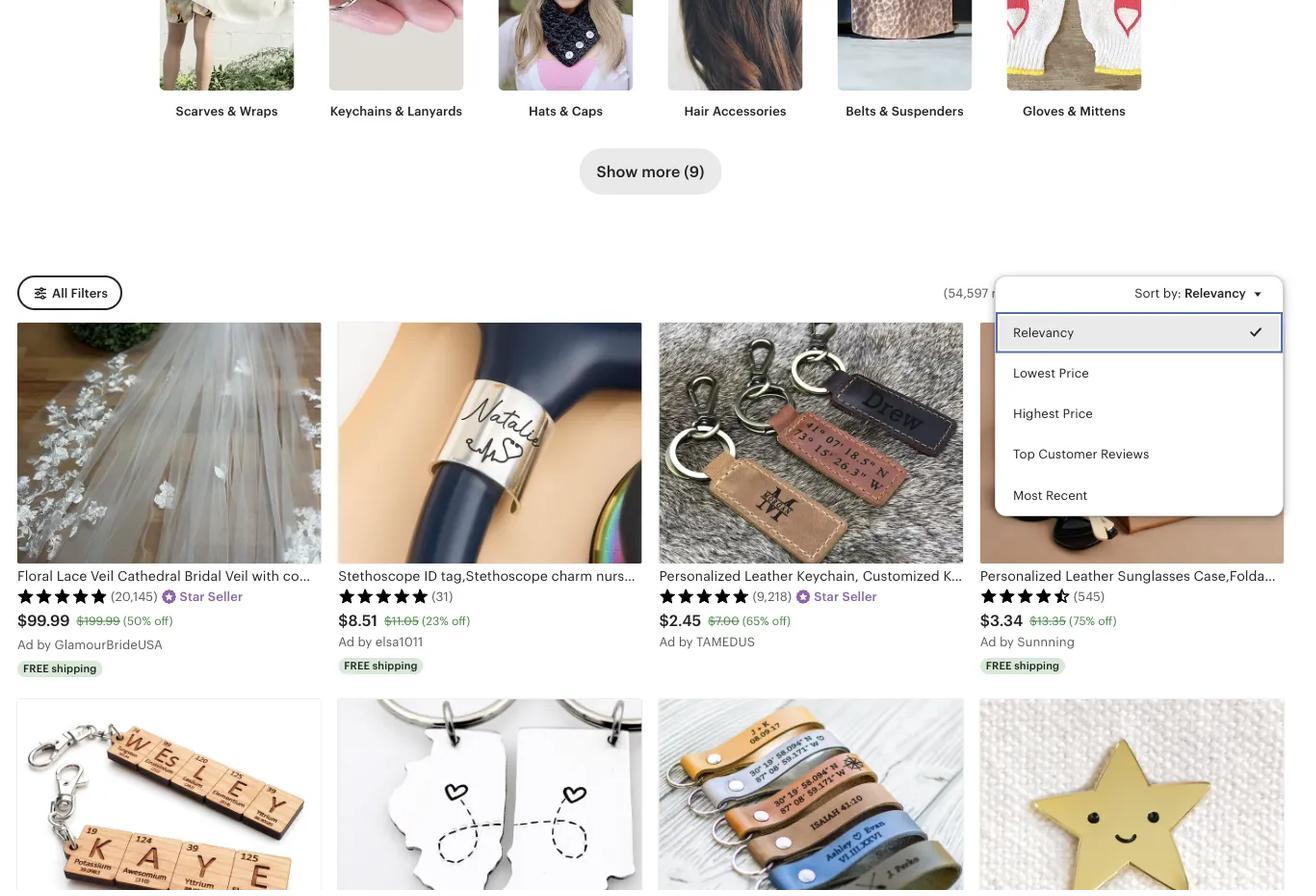 Task type: describe. For each thing, give the bounding box(es) containing it.
star seller for 99.99
[[180, 590, 243, 604]]

d down 99.99
[[26, 638, 34, 652]]

hats
[[529, 103, 557, 118]]

shipping for 8.51
[[373, 660, 418, 672]]

tamedus
[[697, 635, 756, 649]]

1 horizontal spatial relevancy
[[1185, 286, 1247, 300]]

most recent
[[1014, 488, 1088, 502]]

& for suspenders
[[880, 103, 889, 118]]

b for 8.51
[[358, 635, 366, 649]]

lanyards
[[408, 103, 463, 118]]

11.05
[[392, 615, 419, 628]]

gloves & mittens link
[[1008, 0, 1143, 119]]

5 out of 5 stars image for 8.51
[[339, 588, 429, 604]]

star for 2.45
[[814, 590, 840, 604]]

scarves
[[176, 103, 224, 118]]

0 horizontal spatial shipping
[[52, 663, 97, 675]]

free for 3.34
[[987, 660, 1012, 672]]

y for 3.34
[[1008, 635, 1015, 649]]

d for 3.34
[[989, 635, 997, 649]]

a d b y glamourbrideusa
[[17, 638, 163, 652]]

more
[[642, 163, 681, 180]]

lowest price link
[[996, 353, 1284, 393]]

y down 99.99
[[44, 638, 51, 652]]

& for wraps
[[227, 103, 237, 118]]

glamourbrideusa
[[55, 638, 163, 652]]

personalized leather sunglasses case,foldable eyeglass case,custom glasses case,custom eyeglass case with magnetic closure,gift glasses case image
[[981, 323, 1285, 564]]

customer
[[1039, 447, 1098, 462]]

0 horizontal spatial free shipping
[[23, 663, 97, 675]]

(20,145)
[[111, 590, 158, 604]]

recent
[[1047, 488, 1088, 502]]

( 54,597 results,
[[944, 286, 1036, 300]]

off) for 8.51
[[452, 615, 471, 628]]

d for 8.51
[[347, 635, 355, 649]]

results,
[[992, 286, 1036, 300]]

(31)
[[432, 590, 453, 604]]

scarves & wraps link
[[159, 0, 294, 119]]

floral lace veil cathedral bridal veil with comb lace veil elbow veil for bride veil with lace cathedral veil lace fingertip veil image
[[17, 323, 321, 564]]

(75%
[[1070, 615, 1096, 628]]

sort by: relevancy
[[1135, 286, 1247, 300]]

star for 99.99
[[180, 590, 205, 604]]

8.51
[[348, 612, 378, 630]]

$ 99.99 $ 199.99 (50% off)
[[17, 612, 173, 630]]

3.34
[[991, 612, 1024, 630]]

5 out of 5 stars image for 99.99
[[17, 588, 108, 604]]

hair
[[685, 103, 710, 118]]

belts & suspenders
[[846, 103, 964, 118]]

hair accessories link
[[668, 0, 803, 119]]

top customer reviews
[[1014, 447, 1150, 462]]

off) for 3.34
[[1099, 615, 1117, 628]]

menu containing relevancy
[[996, 275, 1285, 516]]

top
[[1014, 447, 1036, 462]]

off) for 2.45
[[773, 615, 791, 628]]

seller for 99.99
[[208, 590, 243, 604]]

(23%
[[422, 615, 449, 628]]

price for highest price
[[1064, 406, 1094, 421]]

top customer reviews link
[[996, 434, 1284, 475]]

all filters
[[52, 286, 108, 300]]

belts
[[846, 103, 877, 118]]

lowest price
[[1014, 366, 1090, 380]]

d for 2.45
[[668, 635, 676, 649]]

scarves & wraps
[[176, 103, 278, 118]]

(
[[944, 286, 948, 300]]

suspenders
[[892, 103, 964, 118]]

b for 3.34
[[1000, 635, 1008, 649]]

free shipping for 3.34
[[987, 660, 1060, 672]]

all filters button
[[17, 276, 122, 311]]

relevancy link
[[996, 312, 1284, 353]]

highest
[[1014, 406, 1060, 421]]

54,597
[[949, 286, 989, 300]]

99.99
[[27, 612, 70, 630]]

most recent link
[[996, 475, 1284, 515]]

$ 2.45 $ 7.00 (65% off) a d b y tamedus
[[660, 612, 791, 649]]

free shipping for 8.51
[[344, 660, 418, 672]]

(545)
[[1074, 590, 1106, 604]]

by:
[[1164, 286, 1182, 300]]

mittens
[[1081, 103, 1126, 118]]

1 vertical spatial relevancy
[[1014, 325, 1075, 340]]



Task type: vqa. For each thing, say whether or not it's contained in the screenshot.
Customer
yes



Task type: locate. For each thing, give the bounding box(es) containing it.
hats & caps link
[[499, 0, 634, 119]]

caps
[[572, 103, 603, 118]]

7.00
[[716, 615, 740, 628]]

stethoscope id tag,stethoscope charm nurse gift,student nurse gift, stethoscope name tag,stethoscope personalized tag,custom gifts for nurse image
[[339, 323, 642, 564]]

0 horizontal spatial seller
[[208, 590, 243, 604]]

y inside $ 3.34 $ 13.35 (75% off) a d b y sunnning
[[1008, 635, 1015, 649]]

a inside $ 3.34 $ 13.35 (75% off) a d b y sunnning
[[981, 635, 989, 649]]

free shipping down elsa1011
[[344, 660, 418, 672]]

highest price link
[[996, 393, 1284, 434]]

b down 8.51
[[358, 635, 366, 649]]

star right the (9,218)
[[814, 590, 840, 604]]

off) inside $ 3.34 $ 13.35 (75% off) a d b y sunnning
[[1099, 615, 1117, 628]]

off) inside "$ 99.99 $ 199.99 (50% off)"
[[154, 615, 173, 628]]

2 5 out of 5 stars image from the left
[[339, 588, 429, 604]]

b down 2.45
[[679, 635, 687, 649]]

4 & from the left
[[880, 103, 889, 118]]

off) inside $ 2.45 $ 7.00 (65% off) a d b y tamedus
[[773, 615, 791, 628]]

star seller
[[180, 590, 243, 604], [814, 590, 878, 604]]

199.99
[[84, 615, 120, 628]]

shipping down elsa1011
[[373, 660, 418, 672]]

keychains
[[330, 103, 392, 118]]

gloves
[[1024, 103, 1065, 118]]

keychains & lanyards
[[330, 103, 463, 118]]

off) right (50%
[[154, 615, 173, 628]]

accessories
[[713, 103, 787, 118]]

show
[[597, 163, 638, 180]]

3 5 out of 5 stars image from the left
[[660, 588, 750, 604]]

gold star pin - gold star enamel pin - gold star lapel pin - gift for hero - gift for student - gift for teacher - homeschool prize - ep2082 image
[[981, 700, 1285, 890]]

2 horizontal spatial free shipping
[[987, 660, 1060, 672]]

b for 2.45
[[679, 635, 687, 649]]

& right the hats
[[560, 103, 569, 118]]

y down the 3.34 at the right bottom
[[1008, 635, 1015, 649]]

& for mittens
[[1068, 103, 1077, 118]]

& for lanyards
[[395, 103, 404, 118]]

2 horizontal spatial free
[[987, 660, 1012, 672]]

a down 4.5 out of 5 stars image at the right of page
[[981, 635, 989, 649]]

5 out of 5 stars image for 2.45
[[660, 588, 750, 604]]

3 & from the left
[[560, 103, 569, 118]]

off) right (75%
[[1099, 615, 1117, 628]]

0 horizontal spatial free
[[23, 663, 49, 675]]

2 seller from the left
[[843, 590, 878, 604]]

free shipping
[[344, 660, 418, 672], [987, 660, 1060, 672], [23, 663, 97, 675]]

highest price
[[1014, 406, 1094, 421]]

$ inside "$ 99.99 $ 199.99 (50% off)"
[[77, 615, 84, 628]]

menu
[[996, 275, 1285, 516]]

shipping down sunnning
[[1015, 660, 1060, 672]]

2 star seller from the left
[[814, 590, 878, 604]]

5 out of 5 stars image
[[17, 588, 108, 604], [339, 588, 429, 604], [660, 588, 750, 604]]

1 horizontal spatial star
[[814, 590, 840, 604]]

y inside $ 2.45 $ 7.00 (65% off) a d b y tamedus
[[687, 635, 694, 649]]

sunnning
[[1018, 635, 1075, 649]]

y inside $ 8.51 $ 11.05 (23% off) a d b y elsa1011
[[366, 635, 372, 649]]

d inside $ 3.34 $ 13.35 (75% off) a d b y sunnning
[[989, 635, 997, 649]]

price for lowest price
[[1060, 366, 1090, 380]]

2 horizontal spatial 5 out of 5 stars image
[[660, 588, 750, 604]]

13.35
[[1038, 615, 1067, 628]]

a inside $ 8.51 $ 11.05 (23% off) a d b y elsa1011
[[339, 635, 347, 649]]

1 star from the left
[[180, 590, 205, 604]]

0 vertical spatial price
[[1060, 366, 1090, 380]]

4.5 out of 5 stars image
[[981, 588, 1071, 604]]

b inside $ 8.51 $ 11.05 (23% off) a d b y elsa1011
[[358, 635, 366, 649]]

a down "$ 99.99 $ 199.99 (50% off)"
[[17, 638, 26, 652]]

a for 2.45
[[660, 635, 668, 649]]

1 5 out of 5 stars image from the left
[[17, 588, 108, 604]]

&
[[227, 103, 237, 118], [395, 103, 404, 118], [560, 103, 569, 118], [880, 103, 889, 118], [1068, 103, 1077, 118]]

0 vertical spatial relevancy
[[1185, 286, 1247, 300]]

lowest
[[1014, 366, 1056, 380]]

custom periodic table element name key chain - backpack clip . custom chemistry gift for science geeks and teachers by nestled pines image
[[17, 700, 321, 890]]

2 off) from the left
[[452, 615, 471, 628]]

a inside $ 2.45 $ 7.00 (65% off) a d b y tamedus
[[660, 635, 668, 649]]

relevancy up lowest price
[[1014, 325, 1075, 340]]

b down 99.99
[[37, 638, 45, 652]]

free for 8.51
[[344, 660, 370, 672]]

5 out of 5 stars image up 2.45
[[660, 588, 750, 604]]

d down 8.51
[[347, 635, 355, 649]]

a left tamedus
[[660, 635, 668, 649]]

& left wraps
[[227, 103, 237, 118]]

y down 2.45
[[687, 635, 694, 649]]

personalized leather keychain, custom keychain, leather gift, unique gift, leather keyring, mens gift, coordinate keychain, wife gift, dad image
[[660, 700, 963, 890]]

2 star from the left
[[814, 590, 840, 604]]

gloves & mittens
[[1024, 103, 1126, 118]]

1 horizontal spatial shipping
[[373, 660, 418, 672]]

off) right (65%
[[773, 615, 791, 628]]

2 & from the left
[[395, 103, 404, 118]]

off) inside $ 8.51 $ 11.05 (23% off) a d b y elsa1011
[[452, 615, 471, 628]]

free shipping down a d b y glamourbrideusa
[[23, 663, 97, 675]]

star seller right (20,145)
[[180, 590, 243, 604]]

0 horizontal spatial star
[[180, 590, 205, 604]]

1 horizontal spatial free
[[344, 660, 370, 672]]

d down the 3.34 at the right bottom
[[989, 635, 997, 649]]

personalized leather keychain, customized keychain, custom leather key chain, coordinates key chain longitude latitude keychain, best gift image
[[660, 323, 963, 564]]

(50%
[[123, 615, 151, 628]]

& right gloves
[[1068, 103, 1077, 118]]

1 horizontal spatial star seller
[[814, 590, 878, 604]]

star right (20,145)
[[180, 590, 205, 604]]

seller
[[208, 590, 243, 604], [843, 590, 878, 604]]

show more (9) button
[[580, 148, 722, 194]]

d
[[347, 635, 355, 649], [668, 635, 676, 649], [989, 635, 997, 649], [26, 638, 34, 652]]

1 vertical spatial price
[[1064, 406, 1094, 421]]

y down 8.51
[[366, 635, 372, 649]]

a for 8.51
[[339, 635, 347, 649]]

1 off) from the left
[[154, 615, 173, 628]]

a
[[339, 635, 347, 649], [660, 635, 668, 649], [981, 635, 989, 649], [17, 638, 26, 652]]

price up top customer reviews
[[1064, 406, 1094, 421]]

$
[[17, 612, 27, 630], [339, 612, 348, 630], [660, 612, 670, 630], [981, 612, 991, 630], [77, 615, 84, 628], [385, 615, 392, 628], [709, 615, 716, 628], [1030, 615, 1038, 628]]

4 off) from the left
[[1099, 615, 1117, 628]]

0 horizontal spatial star seller
[[180, 590, 243, 604]]

a for 3.34
[[981, 635, 989, 649]]

y for 8.51
[[366, 635, 372, 649]]

5 out of 5 stars image up 8.51
[[339, 588, 429, 604]]

(9,218)
[[753, 590, 792, 604]]

& for caps
[[560, 103, 569, 118]]

& left lanyards
[[395, 103, 404, 118]]

wraps
[[240, 103, 278, 118]]

5 & from the left
[[1068, 103, 1077, 118]]

b inside $ 2.45 $ 7.00 (65% off) a d b y tamedus
[[679, 635, 687, 649]]

d inside $ 2.45 $ 7.00 (65% off) a d b y tamedus
[[668, 635, 676, 649]]

d inside $ 8.51 $ 11.05 (23% off) a d b y elsa1011
[[347, 635, 355, 649]]

star
[[180, 590, 205, 604], [814, 590, 840, 604]]

1 horizontal spatial seller
[[843, 590, 878, 604]]

1 & from the left
[[227, 103, 237, 118]]

free down 8.51
[[344, 660, 370, 672]]

shipping
[[373, 660, 418, 672], [1015, 660, 1060, 672], [52, 663, 97, 675]]

star seller right the (9,218)
[[814, 590, 878, 604]]

relevancy
[[1185, 286, 1247, 300], [1014, 325, 1075, 340]]

b down the 3.34 at the right bottom
[[1000, 635, 1008, 649]]

b inside $ 3.34 $ 13.35 (75% off) a d b y sunnning
[[1000, 635, 1008, 649]]

off) for 99.99
[[154, 615, 173, 628]]

hair accessories
[[685, 103, 787, 118]]

1 horizontal spatial 5 out of 5 stars image
[[339, 588, 429, 604]]

most
[[1014, 488, 1043, 502]]

hats & caps
[[529, 103, 603, 118]]

$ 8.51 $ 11.05 (23% off) a d b y elsa1011
[[339, 612, 471, 649]]

keychains & lanyards link
[[329, 0, 464, 119]]

free down 99.99
[[23, 663, 49, 675]]

star seller for 2.45
[[814, 590, 878, 604]]

elsa1011
[[376, 635, 424, 649]]

reviews
[[1101, 447, 1150, 462]]

free shipping down sunnning
[[987, 660, 1060, 672]]

choose your state or country custom long distance keychain set image
[[339, 700, 642, 890]]

price right lowest
[[1060, 366, 1090, 380]]

2 horizontal spatial shipping
[[1015, 660, 1060, 672]]

(65%
[[743, 615, 770, 628]]

5 out of 5 stars image up 99.99
[[17, 588, 108, 604]]

relevancy right by: in the right of the page
[[1185, 286, 1247, 300]]

free
[[344, 660, 370, 672], [987, 660, 1012, 672], [23, 663, 49, 675]]

y
[[366, 635, 372, 649], [687, 635, 694, 649], [1008, 635, 1015, 649], [44, 638, 51, 652]]

all
[[52, 286, 68, 300]]

seller for 2.45
[[843, 590, 878, 604]]

b
[[358, 635, 366, 649], [679, 635, 687, 649], [1000, 635, 1008, 649], [37, 638, 45, 652]]

seller right (20,145)
[[208, 590, 243, 604]]

free down the 3.34 at the right bottom
[[987, 660, 1012, 672]]

1 seller from the left
[[208, 590, 243, 604]]

show more (9)
[[597, 163, 705, 180]]

y for 2.45
[[687, 635, 694, 649]]

shipping for 3.34
[[1015, 660, 1060, 672]]

(9)
[[684, 163, 705, 180]]

a left elsa1011
[[339, 635, 347, 649]]

0 horizontal spatial 5 out of 5 stars image
[[17, 588, 108, 604]]

1 star seller from the left
[[180, 590, 243, 604]]

off)
[[154, 615, 173, 628], [452, 615, 471, 628], [773, 615, 791, 628], [1099, 615, 1117, 628]]

d down 2.45
[[668, 635, 676, 649]]

0 horizontal spatial relevancy
[[1014, 325, 1075, 340]]

belts & suspenders link
[[838, 0, 973, 119]]

shipping down a d b y glamourbrideusa
[[52, 663, 97, 675]]

off) right (23%
[[452, 615, 471, 628]]

2.45
[[670, 612, 702, 630]]

1 horizontal spatial free shipping
[[344, 660, 418, 672]]

& right belts
[[880, 103, 889, 118]]

seller right the (9,218)
[[843, 590, 878, 604]]

& inside "link"
[[560, 103, 569, 118]]

price
[[1060, 366, 1090, 380], [1064, 406, 1094, 421]]

$ 3.34 $ 13.35 (75% off) a d b y sunnning
[[981, 612, 1117, 649]]

3 off) from the left
[[773, 615, 791, 628]]

filters
[[71, 286, 108, 300]]

sort
[[1135, 286, 1161, 300]]



